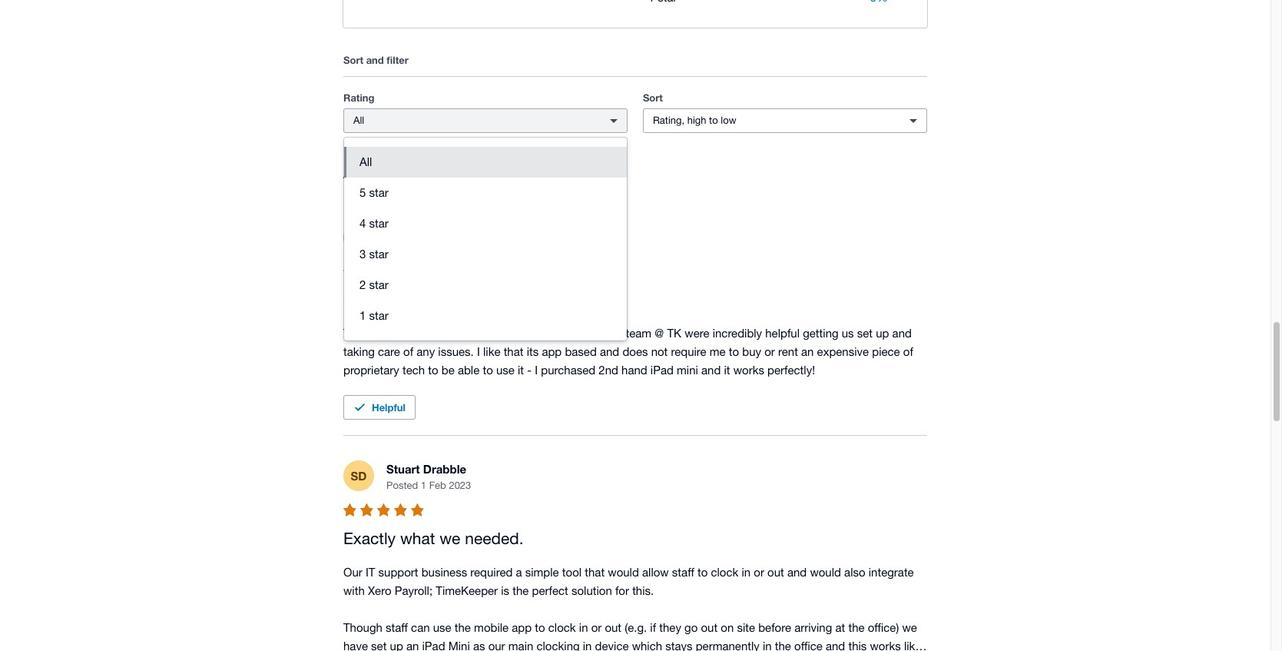 Task type: locate. For each thing, give the bounding box(es) containing it.
2 star from the top
[[369, 217, 389, 230]]

well
[[471, 327, 492, 340]]

needed.
[[465, 529, 524, 548]]

xero
[[533, 290, 566, 309]]

really
[[441, 327, 468, 340]]

to left use
[[483, 364, 493, 377]]

5
[[360, 186, 366, 199]]

star down seamless
[[369, 309, 389, 322]]

what
[[400, 529, 435, 548]]

and down me
[[702, 364, 721, 377]]

1 vertical spatial low
[[501, 165, 523, 182]]

expensive
[[817, 345, 869, 358]]

0 horizontal spatial it
[[518, 364, 524, 377]]

set
[[858, 327, 873, 340]]

to right rating, at the top of the page
[[710, 115, 718, 126]]

1 horizontal spatial high
[[688, 115, 707, 126]]

all up 5
[[360, 155, 372, 169]]

1 vertical spatial sort
[[643, 92, 663, 104]]

and left the
[[584, 327, 603, 340]]

works
[[407, 327, 438, 340], [734, 364, 765, 377]]

app
[[542, 345, 562, 358]]

1 vertical spatial works
[[734, 364, 765, 377]]

0 horizontal spatial low
[[501, 165, 523, 182]]

4 star
[[360, 217, 389, 230]]

to
[[710, 115, 718, 126], [485, 165, 497, 182], [729, 345, 740, 358], [428, 364, 439, 377], [483, 364, 493, 377]]

1 vertical spatial high
[[454, 165, 481, 182]]

piece
[[873, 345, 901, 358]]

list box
[[344, 138, 627, 341]]

perfectly!
[[768, 364, 816, 377]]

1 up timekeeper
[[360, 309, 366, 322]]

ipad
[[651, 364, 674, 377]]

all reviews, rated high to low
[[344, 165, 523, 182]]

i
[[477, 345, 480, 358], [535, 364, 538, 377]]

0 vertical spatial low
[[721, 115, 737, 126]]

stuart
[[387, 462, 420, 476]]

sort up the rating
[[344, 54, 364, 66]]

0 vertical spatial high
[[688, 115, 707, 126]]

helpful
[[372, 402, 406, 414]]

high inside rating, high to low popup button
[[688, 115, 707, 126]]

reviews,
[[363, 165, 414, 182]]

1
[[360, 309, 366, 322], [421, 480, 427, 491]]

of left any
[[404, 345, 414, 358]]

3 star from the top
[[369, 248, 389, 261]]

an
[[802, 345, 814, 358]]

1 horizontal spatial i
[[535, 364, 538, 377]]

1 vertical spatial 1
[[421, 480, 427, 491]]

posted down stuart
[[387, 480, 418, 491]]

5 star from the top
[[369, 309, 389, 322]]

team
[[626, 327, 652, 340]]

were
[[685, 327, 710, 340]]

sd
[[351, 469, 367, 483]]

us
[[842, 327, 854, 340]]

star right 5
[[369, 186, 389, 199]]

0 horizontal spatial of
[[404, 345, 414, 358]]

like
[[483, 345, 501, 358]]

sort up rating, at the top of the page
[[643, 92, 663, 104]]

of right piece
[[904, 345, 914, 358]]

0 horizontal spatial sort
[[344, 54, 364, 66]]

low right rating, at the top of the page
[[721, 115, 737, 126]]

1 inside button
[[360, 309, 366, 322]]

sort
[[344, 54, 364, 66], [643, 92, 663, 104]]

mini
[[677, 364, 699, 377]]

4 star button
[[344, 208, 627, 239]]

hand
[[622, 364, 648, 377]]

i left like
[[477, 345, 480, 358]]

0 vertical spatial 1
[[360, 309, 366, 322]]

drabble
[[423, 462, 467, 476]]

1 left "feb"
[[421, 480, 427, 491]]

and right up
[[893, 327, 912, 340]]

star inside 5 star button
[[369, 186, 389, 199]]

high right "rated"
[[454, 165, 481, 182]]

1 star from the top
[[369, 186, 389, 199]]

1 horizontal spatial works
[[734, 364, 765, 377]]

david
[[387, 224, 418, 237]]

low inside popup button
[[721, 115, 737, 126]]

group
[[344, 138, 627, 341]]

4 star from the top
[[369, 278, 389, 292]]

star for 4 star
[[369, 217, 389, 230]]

david broderick posted
[[387, 224, 475, 252]]

1 vertical spatial i
[[535, 364, 538, 377]]

0 horizontal spatial i
[[477, 345, 480, 358]]

sort for sort and filter
[[344, 54, 364, 66]]

1 vertical spatial posted
[[387, 480, 418, 491]]

1 horizontal spatial low
[[721, 115, 737, 126]]

all left reviews, at the top
[[344, 165, 359, 182]]

incredibly
[[713, 327, 763, 340]]

to inside popup button
[[710, 115, 718, 126]]

2023
[[449, 480, 471, 491]]

all
[[354, 115, 364, 126], [360, 155, 372, 169], [344, 165, 359, 182]]

buy
[[743, 345, 762, 358]]

posted for exactly
[[387, 480, 418, 491]]

exactly
[[344, 529, 396, 548]]

star inside 1 star button
[[369, 309, 389, 322]]

it left - on the bottom of page
[[518, 364, 524, 377]]

low
[[721, 115, 737, 126], [501, 165, 523, 182]]

all inside all popup button
[[354, 115, 364, 126]]

any
[[417, 345, 435, 358]]

it down me
[[724, 364, 731, 377]]

business,
[[532, 327, 581, 340]]

it
[[518, 364, 524, 377], [724, 364, 731, 377]]

list box containing all
[[344, 138, 627, 341]]

2 star button
[[344, 270, 627, 301]]

does
[[623, 345, 648, 358]]

1 horizontal spatial it
[[724, 364, 731, 377]]

1 horizontal spatial 1
[[421, 480, 427, 491]]

star right 4
[[369, 217, 389, 230]]

high right rating, at the top of the page
[[688, 115, 707, 126]]

of
[[404, 345, 414, 358], [904, 345, 914, 358]]

1 horizontal spatial sort
[[643, 92, 663, 104]]

@
[[655, 327, 664, 340]]

1 it from the left
[[518, 364, 524, 377]]

posted down david
[[387, 241, 418, 252]]

i right - on the bottom of page
[[535, 364, 538, 377]]

exactly what we needed.
[[344, 529, 524, 548]]

star inside 3 star button
[[369, 248, 389, 261]]

proprietary
[[344, 364, 400, 377]]

rating,
[[653, 115, 685, 126]]

star right 2
[[369, 278, 389, 292]]

tk
[[668, 327, 682, 340]]

3 star button
[[344, 239, 627, 270]]

star inside 4 star button
[[369, 217, 389, 230]]

1 star button
[[344, 301, 627, 331]]

1 horizontal spatial of
[[904, 345, 914, 358]]

0 vertical spatial posted
[[387, 241, 418, 252]]

high
[[688, 115, 707, 126], [454, 165, 481, 182]]

timekeeper
[[344, 327, 404, 340]]

to left be
[[428, 364, 439, 377]]

and
[[366, 54, 384, 66], [584, 327, 603, 340], [893, 327, 912, 340], [600, 345, 620, 358], [702, 364, 721, 377]]

all inside all button
[[360, 155, 372, 169]]

works up any
[[407, 327, 438, 340]]

star right 3 on the left
[[369, 248, 389, 261]]

2 posted from the top
[[387, 480, 418, 491]]

seamless
[[344, 290, 414, 309]]

0 vertical spatial works
[[407, 327, 438, 340]]

1 posted from the top
[[387, 241, 418, 252]]

all down the rating
[[354, 115, 364, 126]]

0 horizontal spatial 1
[[360, 309, 366, 322]]

posted inside david broderick posted
[[387, 241, 418, 252]]

0 vertical spatial i
[[477, 345, 480, 358]]

works down buy on the bottom right of page
[[734, 364, 765, 377]]

up
[[876, 327, 890, 340]]

star
[[369, 186, 389, 199], [369, 217, 389, 230], [369, 248, 389, 261], [369, 278, 389, 292], [369, 309, 389, 322]]

broderick
[[421, 224, 475, 237]]

filter
[[387, 54, 409, 66]]

helpful button
[[344, 395, 416, 420]]

posted inside stuart drabble posted 1 feb 2023
[[387, 480, 418, 491]]

timekeeper works really well for our business, and the team @ tk were incredibly helpful getting us set up and taking care of any issues. i like that its app based and does not require me to buy or rent an expensive piece of proprietary tech to be able to use it - i purchased 2nd hand ipad mini and it works perfectly!
[[344, 327, 917, 377]]

we
[[440, 529, 461, 548]]

posted
[[387, 241, 418, 252], [387, 480, 418, 491]]

low up 4 star button
[[501, 165, 523, 182]]

0 vertical spatial sort
[[344, 54, 364, 66]]

star inside "2 star" button
[[369, 278, 389, 292]]



Task type: describe. For each thing, give the bounding box(es) containing it.
integration
[[418, 290, 495, 309]]

3
[[360, 248, 366, 261]]

purchased
[[541, 364, 596, 377]]

getting
[[803, 327, 839, 340]]

seamless integration with xero
[[344, 290, 566, 309]]

star for 5 star
[[369, 186, 389, 199]]

tech
[[403, 364, 425, 377]]

2 it from the left
[[724, 364, 731, 377]]

star for 1 star
[[369, 309, 389, 322]]

2
[[360, 278, 366, 292]]

rating, high to low button
[[643, 109, 928, 133]]

star for 2 star
[[369, 278, 389, 292]]

our
[[512, 327, 529, 340]]

1 of from the left
[[404, 345, 414, 358]]

5 star
[[360, 186, 389, 199]]

require
[[671, 345, 707, 358]]

rent
[[779, 345, 798, 358]]

not
[[652, 345, 668, 358]]

be
[[442, 364, 455, 377]]

rated
[[418, 165, 450, 182]]

based
[[565, 345, 597, 358]]

its
[[527, 345, 539, 358]]

0 horizontal spatial high
[[454, 165, 481, 182]]

-
[[527, 364, 532, 377]]

taking
[[344, 345, 375, 358]]

1 inside stuart drabble posted 1 feb 2023
[[421, 480, 427, 491]]

all button
[[344, 147, 627, 178]]

4
[[360, 217, 366, 230]]

the
[[607, 327, 623, 340]]

rating, high to low
[[653, 115, 737, 126]]

to right me
[[729, 345, 740, 358]]

able
[[458, 364, 480, 377]]

5 star button
[[344, 178, 627, 208]]

issues.
[[438, 345, 474, 358]]

star for 3 star
[[369, 248, 389, 261]]

for
[[495, 327, 509, 340]]

2 star
[[360, 278, 389, 292]]

me
[[710, 345, 726, 358]]

0 horizontal spatial works
[[407, 327, 438, 340]]

all button
[[344, 109, 628, 133]]

all for all popup button
[[354, 115, 364, 126]]

and up 2nd at the left
[[600, 345, 620, 358]]

with
[[499, 290, 529, 309]]

1 star
[[360, 309, 389, 322]]

all for all button
[[360, 155, 372, 169]]

rating
[[344, 92, 375, 104]]

2 of from the left
[[904, 345, 914, 358]]

feb
[[429, 480, 446, 491]]

group containing all
[[344, 138, 627, 341]]

posted for seamless
[[387, 241, 418, 252]]

sort and filter
[[344, 54, 409, 66]]

helpful
[[766, 327, 800, 340]]

that
[[504, 345, 524, 358]]

stuart drabble posted 1 feb 2023
[[387, 462, 471, 491]]

and left filter
[[366, 54, 384, 66]]

or
[[765, 345, 775, 358]]

2nd
[[599, 364, 619, 377]]

care
[[378, 345, 400, 358]]

3 star
[[360, 248, 389, 261]]

use
[[496, 364, 515, 377]]

sort for sort
[[643, 92, 663, 104]]

to up 4 star button
[[485, 165, 497, 182]]



Task type: vqa. For each thing, say whether or not it's contained in the screenshot.
Sort corresponding to Sort and filter
yes



